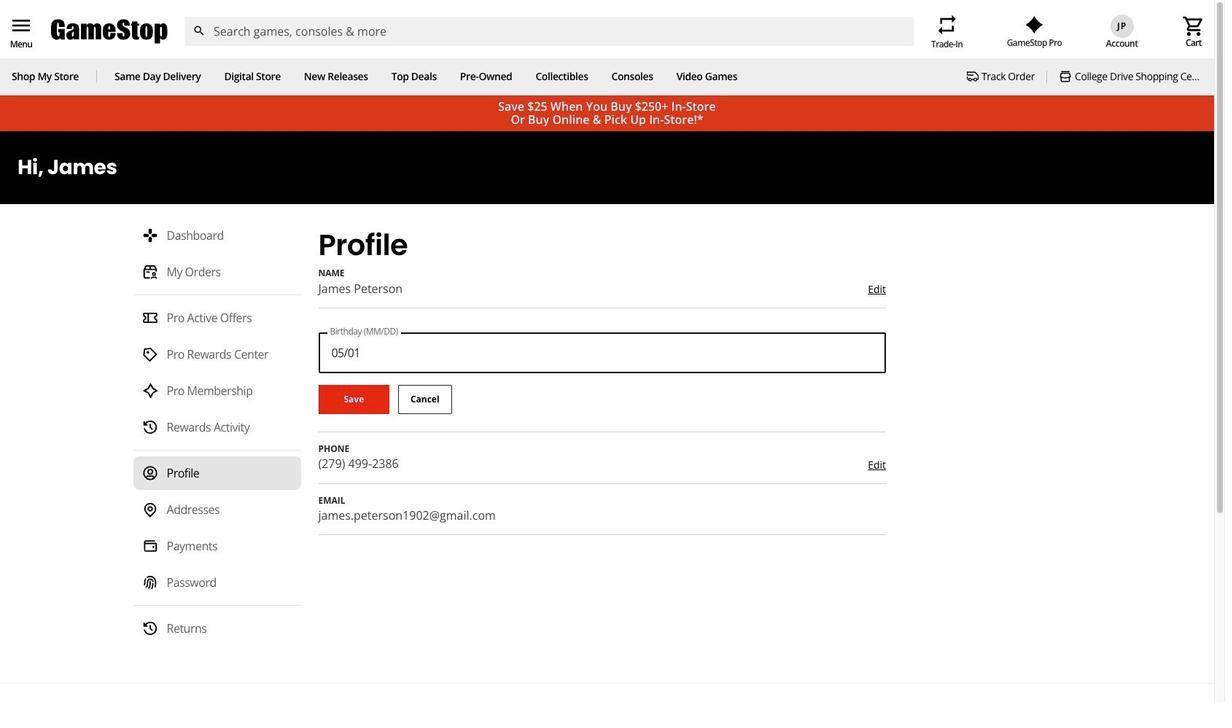 Task type: locate. For each thing, give the bounding box(es) containing it.
pro active offers icon image
[[142, 310, 158, 326]]

gamestop image
[[51, 17, 168, 45]]

password icon image
[[142, 575, 158, 591]]

None search field
[[185, 17, 914, 46]]

gamestop pro icon image
[[1026, 16, 1044, 34]]

dashboard icon image
[[142, 228, 158, 244]]

payments icon image
[[142, 539, 158, 555]]

returns icon image
[[142, 621, 158, 637]]

pro rewards center icon image
[[142, 347, 158, 363]]

None text field
[[318, 332, 886, 373]]

Search games, consoles & more search field
[[214, 17, 888, 46]]



Task type: describe. For each thing, give the bounding box(es) containing it.
pro membership icon image
[[142, 383, 158, 399]]

addresses icon image
[[142, 502, 158, 518]]

profile icon image
[[142, 466, 158, 482]]

rewards activity icon image
[[142, 420, 158, 436]]

my orders icon image
[[142, 264, 158, 280]]



Task type: vqa. For each thing, say whether or not it's contained in the screenshot.
Profile Icon
yes



